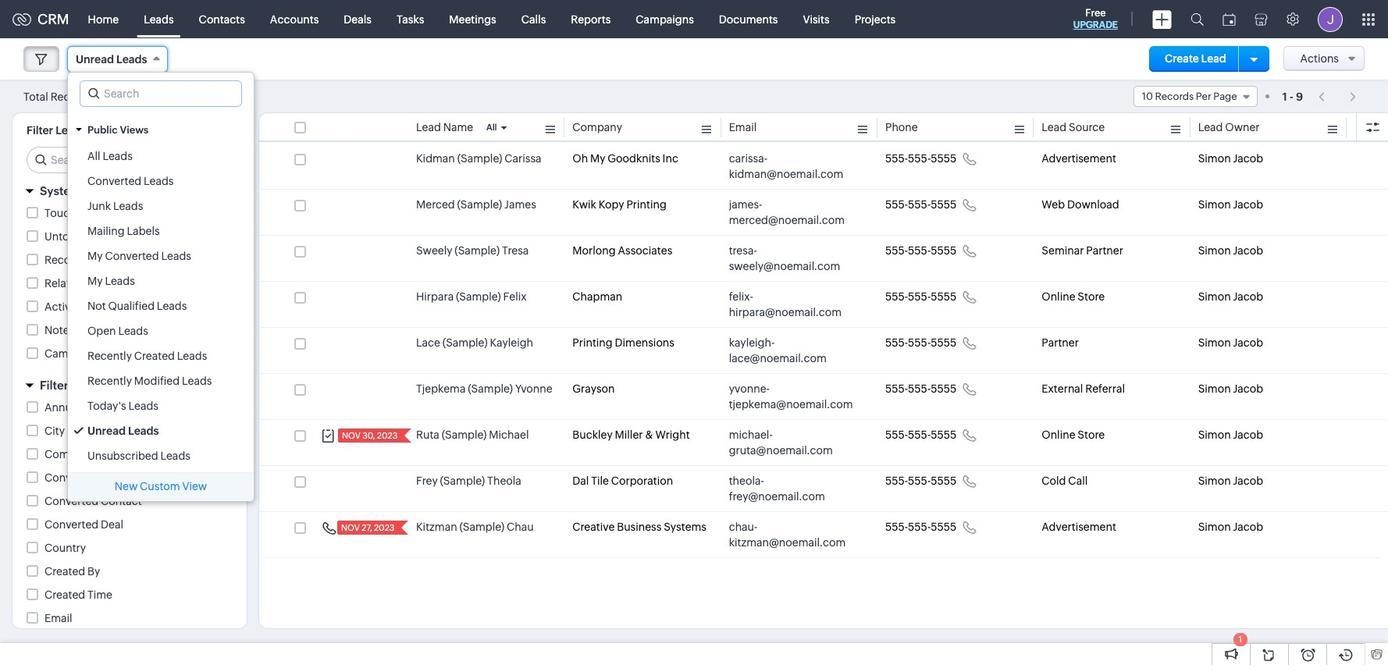 Task type: locate. For each thing, give the bounding box(es) containing it.
leads up modified
[[177, 350, 207, 362]]

company up oh
[[573, 121, 622, 134]]

converted for converted deal
[[45, 519, 99, 531]]

simon jacob for chau- kitzman@noemail.com
[[1199, 521, 1264, 533]]

all for all leads
[[87, 150, 100, 162]]

converted leads
[[87, 175, 174, 187]]

9 simon from the top
[[1199, 521, 1231, 533]]

1 advertisement from the top
[[1042, 152, 1117, 165]]

2 vertical spatial created
[[45, 589, 85, 601]]

9 jacob from the top
[[1234, 521, 1264, 533]]

Search text field
[[27, 148, 234, 173]]

online for felix- hirpara@noemail.com
[[1042, 291, 1076, 303]]

2 advertisement from the top
[[1042, 521, 1117, 533]]

6 5555 from the top
[[931, 383, 957, 395]]

by for created
[[87, 565, 100, 578]]

3 simon jacob from the top
[[1199, 244, 1264, 257]]

buckley miller & wright
[[573, 429, 690, 441]]

logo image
[[12, 13, 31, 25]]

all for all
[[487, 123, 497, 132]]

printing right kopy
[[627, 198, 667, 211]]

recently for recently modified leads
[[87, 375, 132, 387]]

1 vertical spatial printing
[[573, 337, 613, 349]]

recently for recently created leads
[[87, 350, 132, 362]]

online down external
[[1042, 429, 1076, 441]]

simon jacob for kayleigh- lace@noemail.com
[[1199, 337, 1264, 349]]

7 simon jacob from the top
[[1199, 429, 1264, 441]]

1 store from the top
[[1078, 291, 1105, 303]]

simon jacob for theola- frey@noemail.com
[[1199, 475, 1264, 487]]

online store down seminar partner
[[1042, 291, 1105, 303]]

revenue
[[83, 401, 127, 414]]

merced (sample) james link
[[416, 197, 536, 212]]

1 simon jacob from the top
[[1199, 152, 1264, 165]]

time
[[87, 589, 112, 601]]

1 vertical spatial online store
[[1042, 429, 1105, 441]]

5555 for carissa- kidman@noemail.com
[[931, 152, 957, 165]]

4 555-555-5555 from the top
[[886, 291, 957, 303]]

(sample) right frey
[[440, 475, 485, 487]]

dimensions
[[615, 337, 675, 349]]

online store for felix- hirpara@noemail.com
[[1042, 291, 1105, 303]]

leads up search text box
[[116, 53, 147, 66]]

converted up junk leads
[[87, 175, 142, 187]]

(sample) right lace
[[443, 337, 488, 349]]

open leads
[[87, 325, 148, 337]]

create menu image
[[1153, 10, 1172, 29]]

1 horizontal spatial all
[[487, 123, 497, 132]]

(sample) for felix
[[456, 291, 501, 303]]

2 jacob from the top
[[1234, 198, 1264, 211]]

Unread Leads field
[[67, 46, 168, 73]]

0 horizontal spatial company
[[45, 448, 94, 461]]

jacob for michael- gruta@noemail.com
[[1234, 429, 1264, 441]]

0 vertical spatial unread leads
[[76, 53, 147, 66]]

0 vertical spatial recently
[[87, 350, 132, 362]]

6 555-555-5555 from the top
[[886, 383, 957, 395]]

action up not qualified leads
[[130, 277, 163, 290]]

kayleigh- lace@noemail.com link
[[729, 335, 854, 366]]

1 online store from the top
[[1042, 291, 1105, 303]]

leads right qualified
[[157, 300, 187, 312]]

accounts
[[270, 13, 319, 25]]

my right oh
[[590, 152, 606, 165]]

1 horizontal spatial 9
[[1297, 90, 1304, 103]]

0 horizontal spatial action
[[83, 254, 117, 266]]

chau-
[[729, 521, 758, 533]]

2 vertical spatial my
[[87, 275, 103, 287]]

simon for carissa- kidman@noemail.com
[[1199, 152, 1231, 165]]

sweely (sample) tresa
[[416, 244, 529, 257]]

recently up today's
[[87, 375, 132, 387]]

5 simon from the top
[[1199, 337, 1231, 349]]

simon for michael- gruta@noemail.com
[[1199, 429, 1231, 441]]

row group
[[259, 144, 1389, 558]]

store down seminar partner
[[1078, 291, 1105, 303]]

8 simon jacob from the top
[[1199, 475, 1264, 487]]

records up not
[[85, 277, 127, 290]]

0 horizontal spatial email
[[45, 612, 72, 625]]

3 5555 from the top
[[931, 244, 957, 257]]

0 horizontal spatial all
[[87, 150, 100, 162]]

8 jacob from the top
[[1234, 475, 1264, 487]]

action up related records action
[[83, 254, 117, 266]]

filter down total
[[27, 124, 53, 137]]

0 vertical spatial nov
[[342, 431, 361, 441]]

8 5555 from the top
[[931, 475, 957, 487]]

ruta
[[416, 429, 440, 441]]

1 vertical spatial filter
[[40, 379, 68, 392]]

0 vertical spatial by
[[71, 379, 85, 392]]

5555 for chau- kitzman@noemail.com
[[931, 521, 957, 533]]

9 5555 from the top
[[931, 521, 957, 533]]

(sample)
[[457, 152, 503, 165], [457, 198, 502, 211], [455, 244, 500, 257], [456, 291, 501, 303], [443, 337, 488, 349], [468, 383, 513, 395], [442, 429, 487, 441], [440, 475, 485, 487], [460, 521, 505, 533]]

lead right the create
[[1202, 52, 1227, 65]]

1 vertical spatial online
[[1042, 429, 1076, 441]]

1 vertical spatial email
[[45, 612, 72, 625]]

1 vertical spatial 1
[[1239, 635, 1243, 644]]

9 for 1 - 9
[[1297, 90, 1304, 103]]

9 up public
[[95, 91, 101, 103]]

(sample) left chau
[[460, 521, 505, 533]]

9 inside total records 9
[[95, 91, 101, 103]]

free upgrade
[[1074, 7, 1118, 30]]

1 vertical spatial all
[[87, 150, 100, 162]]

systems
[[664, 521, 707, 533]]

all inside public views region
[[87, 150, 100, 162]]

1 vertical spatial nov
[[341, 523, 360, 533]]

1 horizontal spatial action
[[130, 277, 163, 290]]

3 jacob from the top
[[1234, 244, 1264, 257]]

company
[[573, 121, 622, 134], [45, 448, 94, 461]]

public views region
[[68, 144, 254, 469]]

navigation
[[1311, 85, 1365, 108]]

0 vertical spatial email
[[729, 121, 757, 134]]

felix-
[[729, 291, 754, 303]]

tresa-
[[729, 244, 757, 257]]

1 vertical spatial action
[[130, 277, 163, 290]]

converted
[[87, 175, 142, 187], [105, 250, 159, 262], [45, 472, 99, 484], [45, 495, 99, 508], [45, 519, 99, 531]]

6 simon from the top
[[1199, 383, 1231, 395]]

yvonne- tjepkema@noemail.com
[[729, 383, 853, 411]]

2 online from the top
[[1042, 429, 1076, 441]]

profile image
[[1318, 7, 1343, 32]]

leads down 'filter by fields' dropdown button
[[128, 400, 158, 412]]

row group containing kidman (sample) carissa
[[259, 144, 1389, 558]]

1 horizontal spatial company
[[573, 121, 622, 134]]

0 vertical spatial unread
[[76, 53, 114, 66]]

converted up converted deal at the bottom left of page
[[45, 495, 99, 508]]

leads right home
[[144, 13, 174, 25]]

tile
[[591, 475, 609, 487]]

8 simon from the top
[[1199, 475, 1231, 487]]

1 vertical spatial my
[[87, 250, 103, 262]]

theola- frey@noemail.com
[[729, 475, 825, 503]]

1 vertical spatial campaigns
[[45, 348, 103, 360]]

lead down per
[[1199, 121, 1223, 134]]

converted up "converted contact" at the left of page
[[45, 472, 99, 484]]

system defined filters
[[40, 184, 165, 198]]

ruta (sample) michael link
[[416, 427, 529, 443]]

filter up annual on the bottom left
[[40, 379, 68, 392]]

2 5555 from the top
[[931, 198, 957, 211]]

documents
[[719, 13, 778, 25]]

junk leads
[[87, 200, 143, 212]]

(sample) left 'felix' at the top left of the page
[[456, 291, 501, 303]]

lead left source
[[1042, 121, 1067, 134]]

all down by
[[87, 150, 100, 162]]

0 vertical spatial advertisement
[[1042, 152, 1117, 165]]

online store up call
[[1042, 429, 1105, 441]]

nov 27, 2023
[[341, 523, 395, 533]]

1 online from the top
[[1042, 291, 1076, 303]]

records for total
[[50, 90, 92, 103]]

lace (sample) kayleigh
[[416, 337, 533, 349]]

0 vertical spatial company
[[573, 121, 622, 134]]

0 vertical spatial partner
[[1087, 244, 1124, 257]]

chau- kitzman@noemail.com link
[[729, 519, 854, 551]]

advertisement down lead source
[[1042, 152, 1117, 165]]

1 for 1
[[1239, 635, 1243, 644]]

1 555-555-5555 from the top
[[886, 152, 957, 165]]

0 horizontal spatial 9
[[95, 91, 101, 103]]

9
[[1297, 90, 1304, 103], [95, 91, 101, 103]]

records up mailing
[[92, 207, 133, 219]]

4 5555 from the top
[[931, 291, 957, 303]]

unread leads inside the unread leads field
[[76, 53, 147, 66]]

records for untouched
[[104, 230, 146, 243]]

1 vertical spatial by
[[87, 565, 100, 578]]

2 store from the top
[[1078, 429, 1105, 441]]

cold call
[[1042, 475, 1088, 487]]

4 jacob from the top
[[1234, 291, 1264, 303]]

phone
[[886, 121, 918, 134]]

cold
[[1042, 475, 1066, 487]]

nov 27, 2023 link
[[337, 521, 396, 535]]

gruta@noemail.com
[[729, 444, 833, 457]]

advertisement down call
[[1042, 521, 1117, 533]]

james
[[505, 198, 536, 211]]

0 vertical spatial 2023
[[377, 431, 398, 441]]

email up carissa-
[[729, 121, 757, 134]]

printing up grayson
[[573, 337, 613, 349]]

5 555-555-5555 from the top
[[886, 337, 957, 349]]

1 vertical spatial advertisement
[[1042, 521, 1117, 533]]

0 vertical spatial store
[[1078, 291, 1105, 303]]

sweely@noemail.com
[[729, 260, 841, 273]]

0 horizontal spatial partner
[[1042, 337, 1079, 349]]

leads left by
[[56, 124, 86, 137]]

0 vertical spatial online store
[[1042, 291, 1105, 303]]

2 online store from the top
[[1042, 429, 1105, 441]]

lace (sample) kayleigh link
[[416, 335, 533, 351]]

1 horizontal spatial by
[[87, 565, 100, 578]]

yvonne-
[[729, 383, 770, 395]]

search element
[[1182, 0, 1214, 38]]

(sample) for kayleigh
[[443, 337, 488, 349]]

0 horizontal spatial by
[[71, 379, 85, 392]]

partner up external
[[1042, 337, 1079, 349]]

total records 9
[[23, 90, 101, 103]]

2023 right the 27,
[[374, 523, 395, 533]]

merced (sample) james
[[416, 198, 536, 211]]

1 vertical spatial 2023
[[374, 523, 395, 533]]

advertisement for chau- kitzman@noemail.com
[[1042, 521, 1117, 533]]

5555 for james- merced@noemail.com
[[931, 198, 957, 211]]

campaigns right reports link
[[636, 13, 694, 25]]

home link
[[75, 0, 131, 38]]

meetings
[[449, 13, 497, 25]]

my inside row group
[[590, 152, 606, 165]]

0 vertical spatial my
[[590, 152, 606, 165]]

7 simon from the top
[[1199, 429, 1231, 441]]

lead source
[[1042, 121, 1105, 134]]

filter inside dropdown button
[[40, 379, 68, 392]]

converted for converted contact
[[45, 495, 99, 508]]

records right the 10
[[1156, 91, 1194, 102]]

carissa- kidman@noemail.com link
[[729, 151, 854, 182]]

new custom view link
[[68, 473, 254, 501]]

frey (sample) theola
[[416, 475, 522, 487]]

1 horizontal spatial campaigns
[[636, 13, 694, 25]]

email down "created time"
[[45, 612, 72, 625]]

created down country
[[45, 565, 85, 578]]

web
[[1042, 198, 1065, 211]]

7 555-555-5555 from the top
[[886, 429, 957, 441]]

4 simon from the top
[[1199, 291, 1231, 303]]

deal
[[101, 519, 123, 531]]

2 555-555-5555 from the top
[[886, 198, 957, 211]]

2 simon from the top
[[1199, 198, 1231, 211]]

michael
[[489, 429, 529, 441]]

555-555-5555 for yvonne- tjepkema@noemail.com
[[886, 383, 957, 395]]

hirpara (sample) felix
[[416, 291, 527, 303]]

created up modified
[[134, 350, 175, 362]]

simon jacob for felix- hirpara@noemail.com
[[1199, 291, 1264, 303]]

1 jacob from the top
[[1234, 152, 1264, 165]]

simon jacob for michael- gruta@noemail.com
[[1199, 429, 1264, 441]]

partner right seminar
[[1087, 244, 1124, 257]]

public
[[87, 124, 118, 136]]

1 5555 from the top
[[931, 152, 957, 165]]

visits
[[803, 13, 830, 25]]

my for my leads
[[87, 275, 103, 287]]

nov left the 27,
[[341, 523, 360, 533]]

by inside 'filter by fields' dropdown button
[[71, 379, 85, 392]]

(sample) left james
[[457, 198, 502, 211]]

5555 for theola- frey@noemail.com
[[931, 475, 957, 487]]

2 recently from the top
[[87, 375, 132, 387]]

1 vertical spatial created
[[45, 565, 85, 578]]

555-
[[886, 152, 908, 165], [908, 152, 931, 165], [886, 198, 908, 211], [908, 198, 931, 211], [886, 244, 908, 257], [908, 244, 931, 257], [886, 291, 908, 303], [908, 291, 931, 303], [886, 337, 908, 349], [908, 337, 931, 349], [886, 383, 908, 395], [908, 383, 931, 395], [886, 429, 908, 441], [908, 429, 931, 441], [886, 475, 908, 487], [908, 475, 931, 487], [886, 521, 908, 533], [908, 521, 931, 533]]

1 vertical spatial unread leads
[[87, 425, 159, 437]]

8 555-555-5555 from the top
[[886, 475, 957, 487]]

created down created by
[[45, 589, 85, 601]]

0 horizontal spatial 1
[[1239, 635, 1243, 644]]

555-555-5555 for theola- frey@noemail.com
[[886, 475, 957, 487]]

recently down open
[[87, 350, 132, 362]]

all right "name"
[[487, 123, 497, 132]]

nov left 30,
[[342, 431, 361, 441]]

create lead button
[[1150, 46, 1242, 72]]

3 555-555-5555 from the top
[[886, 244, 957, 257]]

1 vertical spatial recently
[[87, 375, 132, 387]]

web download
[[1042, 198, 1120, 211]]

jacob for carissa- kidman@noemail.com
[[1234, 152, 1264, 165]]

30,
[[363, 431, 375, 441]]

created
[[134, 350, 175, 362], [45, 565, 85, 578], [45, 589, 85, 601]]

online down seminar
[[1042, 291, 1076, 303]]

0 vertical spatial created
[[134, 350, 175, 362]]

advertisement
[[1042, 152, 1117, 165], [1042, 521, 1117, 533]]

lead inside button
[[1202, 52, 1227, 65]]

leads up qualified
[[105, 275, 135, 287]]

6 simon jacob from the top
[[1199, 383, 1264, 395]]

555-555-5555
[[886, 152, 957, 165], [886, 198, 957, 211], [886, 244, 957, 257], [886, 291, 957, 303], [886, 337, 957, 349], [886, 383, 957, 395], [886, 429, 957, 441], [886, 475, 957, 487], [886, 521, 957, 533]]

simon for james- merced@noemail.com
[[1199, 198, 1231, 211]]

simon jacob for james- merced@noemail.com
[[1199, 198, 1264, 211]]

6 jacob from the top
[[1234, 383, 1264, 395]]

7 5555 from the top
[[931, 429, 957, 441]]

7 jacob from the top
[[1234, 429, 1264, 441]]

unread leads down home
[[76, 53, 147, 66]]

(sample) for carissa
[[457, 152, 503, 165]]

meetings link
[[437, 0, 509, 38]]

records up my converted leads
[[104, 230, 146, 243]]

leads down public views
[[103, 150, 133, 162]]

by up time
[[87, 565, 100, 578]]

0 vertical spatial printing
[[627, 198, 667, 211]]

2023
[[377, 431, 398, 441], [374, 523, 395, 533]]

kwik
[[573, 198, 597, 211]]

5 jacob from the top
[[1234, 337, 1264, 349]]

simon for chau- kitzman@noemail.com
[[1199, 521, 1231, 533]]

leads right modified
[[182, 375, 212, 387]]

printing
[[627, 198, 667, 211], [573, 337, 613, 349]]

(sample) for michael
[[442, 429, 487, 441]]

555-555-5555 for tresa- sweely@noemail.com
[[886, 244, 957, 257]]

9 for total records 9
[[95, 91, 101, 103]]

simon for tresa- sweely@noemail.com
[[1199, 244, 1231, 257]]

9 right the -
[[1297, 90, 1304, 103]]

tresa- sweely@noemail.com link
[[729, 243, 854, 274]]

9 simon jacob from the top
[[1199, 521, 1264, 533]]

0 vertical spatial filter
[[27, 124, 53, 137]]

business
[[617, 521, 662, 533]]

email
[[729, 121, 757, 134], [45, 612, 72, 625]]

unread down revenue
[[87, 425, 126, 437]]

555-555-5555 for james- merced@noemail.com
[[886, 198, 957, 211]]

records inside 10 records per page field
[[1156, 91, 1194, 102]]

1 horizontal spatial printing
[[627, 198, 667, 211]]

filters
[[131, 184, 165, 198]]

1 vertical spatial store
[[1078, 429, 1105, 441]]

1 recently from the top
[[87, 350, 132, 362]]

0 vertical spatial 1
[[1283, 90, 1288, 103]]

1 horizontal spatial 1
[[1283, 90, 1288, 103]]

0 vertical spatial online
[[1042, 291, 1076, 303]]

hirpara@noemail.com
[[729, 306, 842, 319]]

my up not
[[87, 275, 103, 287]]

2 simon jacob from the top
[[1199, 198, 1264, 211]]

(sample) left "yvonne"
[[468, 383, 513, 395]]

4 simon jacob from the top
[[1199, 291, 1264, 303]]

per
[[1196, 91, 1212, 102]]

0 vertical spatial campaigns
[[636, 13, 694, 25]]

my down untouched records
[[87, 250, 103, 262]]

1 vertical spatial unread
[[87, 425, 126, 437]]

store down external referral
[[1078, 429, 1105, 441]]

company down city on the left
[[45, 448, 94, 461]]

5 5555 from the top
[[931, 337, 957, 349]]

store for michael- gruta@noemail.com
[[1078, 429, 1105, 441]]

country
[[45, 542, 86, 555]]

lead name
[[416, 121, 473, 134]]

james- merced@noemail.com link
[[729, 197, 854, 228]]

partner
[[1087, 244, 1124, 257], [1042, 337, 1079, 349]]

leads
[[144, 13, 174, 25], [116, 53, 147, 66], [56, 124, 86, 137], [103, 150, 133, 162], [144, 175, 174, 187], [113, 200, 143, 212], [161, 250, 191, 262], [105, 275, 135, 287], [157, 300, 187, 312], [118, 325, 148, 337], [177, 350, 207, 362], [182, 375, 212, 387], [128, 400, 158, 412], [128, 425, 159, 437], [160, 450, 190, 462]]

yvonne
[[515, 383, 553, 395]]

jacob for theola- frey@noemail.com
[[1234, 475, 1264, 487]]

555-555-5555 for michael- gruta@noemail.com
[[886, 429, 957, 441]]

1 vertical spatial company
[[45, 448, 94, 461]]

by up the annual revenue
[[71, 379, 85, 392]]

unread leads inside public views region
[[87, 425, 159, 437]]

recently created leads
[[87, 350, 207, 362]]

(sample) down "name"
[[457, 152, 503, 165]]

3 simon from the top
[[1199, 244, 1231, 257]]

unread down home
[[76, 53, 114, 66]]

0 vertical spatial all
[[487, 123, 497, 132]]

0 horizontal spatial printing
[[573, 337, 613, 349]]

kitzman (sample) chau
[[416, 521, 534, 533]]

lead left "name"
[[416, 121, 441, 134]]

converted up country
[[45, 519, 99, 531]]

(sample) right ruta
[[442, 429, 487, 441]]

9 555-555-5555 from the top
[[886, 521, 957, 533]]

unread leads down today's leads
[[87, 425, 159, 437]]

fields
[[88, 379, 121, 392]]

records up filter leads by
[[50, 90, 92, 103]]

1 simon from the top
[[1199, 152, 1231, 165]]

kitzman
[[416, 521, 457, 533]]

2023 right 30,
[[377, 431, 398, 441]]

5 simon jacob from the top
[[1199, 337, 1264, 349]]

(sample) left tresa
[[455, 244, 500, 257]]

untouched
[[45, 230, 102, 243]]

campaigns down notes
[[45, 348, 103, 360]]

today's leads
[[87, 400, 158, 412]]



Task type: vqa. For each thing, say whether or not it's contained in the screenshot.
Social Link
no



Task type: describe. For each thing, give the bounding box(es) containing it.
carissa- kidman@noemail.com
[[729, 152, 844, 180]]

kayleigh
[[490, 337, 533, 349]]

simon jacob for tresa- sweely@noemail.com
[[1199, 244, 1264, 257]]

10 Records Per Page field
[[1134, 86, 1258, 107]]

system defined filters button
[[12, 177, 247, 205]]

advertisement for carissa- kidman@noemail.com
[[1042, 152, 1117, 165]]

leads up not qualified leads
[[161, 250, 191, 262]]

converted account
[[45, 472, 144, 484]]

michael- gruta@noemail.com
[[729, 429, 833, 457]]

created by
[[45, 565, 100, 578]]

2023 for ruta (sample) michael
[[377, 431, 398, 441]]

5555 for felix- hirpara@noemail.com
[[931, 291, 957, 303]]

simon for kayleigh- lace@noemail.com
[[1199, 337, 1231, 349]]

leads down search text field
[[144, 175, 174, 187]]

michael- gruta@noemail.com link
[[729, 427, 854, 458]]

converted down mailing labels
[[105, 250, 159, 262]]

printing dimensions
[[573, 337, 675, 349]]

lead for lead owner
[[1199, 121, 1223, 134]]

created inside public views region
[[134, 350, 175, 362]]

system
[[40, 184, 81, 198]]

recently modified leads
[[87, 375, 212, 387]]

frey@noemail.com
[[729, 490, 825, 503]]

Search text field
[[80, 81, 241, 106]]

inc
[[663, 152, 679, 165]]

tjepkema
[[416, 383, 466, 395]]

oh
[[573, 152, 588, 165]]

name
[[443, 121, 473, 134]]

calendar image
[[1223, 13, 1236, 25]]

kayleigh-
[[729, 337, 775, 349]]

theola-
[[729, 475, 764, 487]]

kidman (sample) carissa
[[416, 152, 542, 165]]

5555 for kayleigh- lace@noemail.com
[[931, 337, 957, 349]]

mailing labels
[[87, 225, 160, 237]]

leads down qualified
[[118, 325, 148, 337]]

leads down filters
[[113, 200, 143, 212]]

related records action
[[45, 277, 163, 290]]

associates
[[618, 244, 673, 257]]

carissa-
[[729, 152, 768, 165]]

leads up the unsubscribed leads
[[128, 425, 159, 437]]

create menu element
[[1143, 0, 1182, 38]]

contact
[[101, 495, 142, 508]]

&
[[645, 429, 653, 441]]

lead owner
[[1199, 121, 1260, 134]]

james- merced@noemail.com
[[729, 198, 845, 227]]

jacob for felix- hirpara@noemail.com
[[1234, 291, 1264, 303]]

labels
[[127, 225, 160, 237]]

annual
[[45, 401, 80, 414]]

5555 for michael- gruta@noemail.com
[[931, 429, 957, 441]]

profile element
[[1309, 0, 1353, 38]]

public views button
[[68, 116, 254, 144]]

(sample) for yvonne
[[468, 383, 513, 395]]

jacob for james- merced@noemail.com
[[1234, 198, 1264, 211]]

created for created by
[[45, 565, 85, 578]]

account
[[101, 472, 144, 484]]

merced
[[416, 198, 455, 211]]

jacob for tresa- sweely@noemail.com
[[1234, 244, 1264, 257]]

store for felix- hirpara@noemail.com
[[1078, 291, 1105, 303]]

create
[[1165, 52, 1200, 65]]

not qualified leads
[[87, 300, 187, 312]]

1 horizontal spatial partner
[[1087, 244, 1124, 257]]

calls
[[522, 13, 546, 25]]

projects link
[[842, 0, 909, 38]]

simon for yvonne- tjepkema@noemail.com
[[1199, 383, 1231, 395]]

activities
[[45, 301, 91, 313]]

junk
[[87, 200, 111, 212]]

kidman
[[416, 152, 455, 165]]

kidman@noemail.com
[[729, 168, 844, 180]]

wright
[[656, 429, 690, 441]]

0 horizontal spatial campaigns
[[45, 348, 103, 360]]

(sample) for tresa
[[455, 244, 500, 257]]

unread inside field
[[76, 53, 114, 66]]

grayson
[[573, 383, 615, 395]]

records for related
[[85, 277, 127, 290]]

(sample) for chau
[[460, 521, 505, 533]]

public views
[[87, 124, 149, 136]]

filter for filter by fields
[[40, 379, 68, 392]]

hirpara
[[416, 291, 454, 303]]

accounts link
[[258, 0, 331, 38]]

tasks link
[[384, 0, 437, 38]]

(sample) for james
[[457, 198, 502, 211]]

views
[[120, 124, 149, 136]]

tresa- sweely@noemail.com
[[729, 244, 841, 273]]

leads up the new custom view
[[160, 450, 190, 462]]

simon jacob for yvonne- tjepkema@noemail.com
[[1199, 383, 1264, 395]]

jacob for kayleigh- lace@noemail.com
[[1234, 337, 1264, 349]]

michael-
[[729, 429, 773, 441]]

hirpara (sample) felix link
[[416, 289, 527, 305]]

search image
[[1191, 12, 1204, 26]]

10
[[1142, 91, 1153, 102]]

converted contact
[[45, 495, 142, 508]]

kopy
[[599, 198, 625, 211]]

online for michael- gruta@noemail.com
[[1042, 429, 1076, 441]]

online store for michael- gruta@noemail.com
[[1042, 429, 1105, 441]]

tresa
[[502, 244, 529, 257]]

filter for filter leads by
[[27, 124, 53, 137]]

(sample) for theola
[[440, 475, 485, 487]]

upgrade
[[1074, 20, 1118, 30]]

today's
[[87, 400, 126, 412]]

my for my converted leads
[[87, 250, 103, 262]]

custom
[[140, 480, 180, 493]]

records for 10
[[1156, 91, 1194, 102]]

5555 for yvonne- tjepkema@noemail.com
[[931, 383, 957, 395]]

my leads
[[87, 275, 135, 287]]

5555 for tresa- sweely@noemail.com
[[931, 244, 957, 257]]

by for filter
[[71, 379, 85, 392]]

annual revenue
[[45, 401, 127, 414]]

0 vertical spatial action
[[83, 254, 117, 266]]

1 horizontal spatial email
[[729, 121, 757, 134]]

notes
[[45, 324, 74, 337]]

jacob for chau- kitzman@noemail.com
[[1234, 521, 1264, 533]]

2023 for kitzman (sample) chau
[[374, 523, 395, 533]]

created time
[[45, 589, 112, 601]]

nov for ruta
[[342, 431, 361, 441]]

555-555-5555 for felix- hirpara@noemail.com
[[886, 291, 957, 303]]

seminar partner
[[1042, 244, 1124, 257]]

555-555-5555 for chau- kitzman@noemail.com
[[886, 521, 957, 533]]

nov 30, 2023 link
[[338, 429, 399, 443]]

1 for 1 - 9
[[1283, 90, 1288, 103]]

new custom view
[[115, 480, 207, 493]]

555-555-5555 for kayleigh- lace@noemail.com
[[886, 337, 957, 349]]

nov for kitzman
[[341, 523, 360, 533]]

leads inside field
[[116, 53, 147, 66]]

related
[[45, 277, 83, 290]]

actions
[[1301, 52, 1339, 65]]

merced@noemail.com
[[729, 214, 845, 227]]

converted for converted leads
[[87, 175, 142, 187]]

touched records
[[45, 207, 133, 219]]

created for created time
[[45, 589, 85, 601]]

filter leads by
[[27, 124, 102, 137]]

reports link
[[559, 0, 623, 38]]

chau- kitzman@noemail.com
[[729, 521, 846, 549]]

1 vertical spatial partner
[[1042, 337, 1079, 349]]

deals
[[344, 13, 372, 25]]

unsubscribed
[[87, 450, 158, 462]]

record
[[45, 254, 81, 266]]

jacob for yvonne- tjepkema@noemail.com
[[1234, 383, 1264, 395]]

simon jacob for carissa- kidman@noemail.com
[[1199, 152, 1264, 165]]

converted for converted account
[[45, 472, 99, 484]]

tjepkema (sample) yvonne
[[416, 383, 553, 395]]

total
[[23, 90, 48, 103]]

555-555-5555 for carissa- kidman@noemail.com
[[886, 152, 957, 165]]

simon for theola- frey@noemail.com
[[1199, 475, 1231, 487]]

dal
[[573, 475, 589, 487]]

external referral
[[1042, 383, 1126, 395]]

lead for lead source
[[1042, 121, 1067, 134]]

lead for lead name
[[416, 121, 441, 134]]

unread inside public views region
[[87, 425, 126, 437]]

records for touched
[[92, 207, 133, 219]]

kwik kopy printing
[[573, 198, 667, 211]]

simon for felix- hirpara@noemail.com
[[1199, 291, 1231, 303]]

contacts
[[199, 13, 245, 25]]

converted deal
[[45, 519, 123, 531]]



